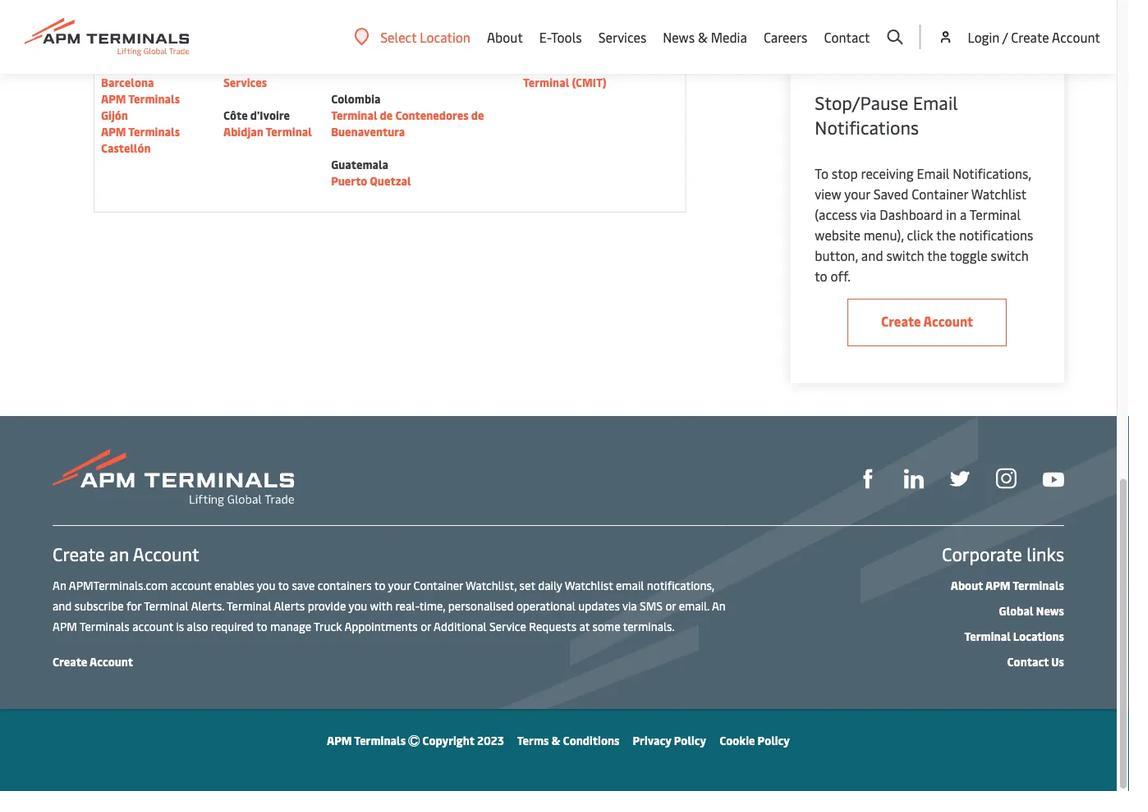 Task type: vqa. For each thing, say whether or not it's contained in the screenshot.
DE
yes



Task type: describe. For each thing, give the bounding box(es) containing it.
login / create account
[[968, 28, 1101, 46]]

alerts.
[[191, 598, 224, 614]]

at
[[580, 619, 590, 634]]

barcelona
[[101, 74, 154, 90]]

terminal down enables
[[227, 598, 272, 614]]

2 de from the left
[[471, 107, 484, 123]]

notifications,
[[953, 165, 1032, 182]]

careers
[[764, 28, 808, 46]]

tools
[[551, 28, 582, 46]]

youtube image
[[1043, 473, 1065, 487]]

create an account
[[53, 542, 199, 566]]

abidjan
[[223, 124, 264, 139]]

select location
[[381, 28, 471, 46]]

login / create account link
[[938, 0, 1101, 74]]

apm down gijón
[[101, 124, 126, 139]]

abidjan terminal link
[[223, 124, 312, 139]]

2 switch from the left
[[991, 247, 1029, 265]]

terminals up barcelona
[[128, 58, 180, 74]]

instagram image
[[996, 469, 1017, 489]]

1 vertical spatial the
[[928, 247, 947, 265]]

apm terminals barcelona link
[[101, 58, 180, 90]]

terminals inside an apmterminals.com account enables you to save containers to your container watchlist, set daily watchlist email notifications, and subscribe for terminal alerts. terminal alerts provide you with real-time, personalised operational updates via sms or email. an apm terminals account is also required to manage truck appointments or additional service requests at some terminals.
[[80, 619, 130, 634]]

privacy
[[633, 733, 672, 748]]

and inside an apmterminals.com account enables you to save containers to your container watchlist, set daily watchlist email notifications, and subscribe for terminal alerts. terminal alerts provide you with real-time, personalised operational updates via sms or email. an apm terminals account is also required to manage truck appointments or additional service requests at some terminals.
[[53, 598, 72, 614]]

terms & conditions
[[517, 733, 620, 748]]

stop/pause email notifications
[[815, 90, 958, 139]]

puerto quetzal link
[[331, 173, 411, 189]]

news & media
[[663, 28, 747, 46]]

container inside an apmterminals.com account enables you to save containers to your container watchlist, set daily watchlist email notifications, and subscribe for terminal alerts. terminal alerts provide you with real-time, personalised operational updates via sms or email. an apm terminals account is also required to manage truck appointments or additional service requests at some terminals.
[[414, 578, 463, 593]]

0 horizontal spatial you
[[257, 578, 276, 593]]

some
[[593, 619, 621, 634]]

news inside dropdown button
[[663, 28, 695, 46]]

menu),
[[864, 226, 904, 244]]

stop/pause
[[815, 90, 909, 115]]

required
[[211, 619, 254, 634]]

terminal locations link
[[965, 628, 1065, 644]]

cookie policy link
[[720, 733, 790, 748]]

news & media button
[[663, 0, 747, 74]]

terminal inside to stop receiving email notifications, view your saved container watchlist (access via dashboard in a terminal website menu), click the notifications button, and switch the toggle switch to off.
[[970, 206, 1021, 223]]

us
[[1052, 654, 1065, 670]]

containers
[[318, 578, 372, 593]]

service
[[490, 619, 527, 634]]

account right an
[[133, 542, 199, 566]]

2023
[[477, 733, 504, 748]]

notifications,
[[647, 578, 714, 593]]

container inside to stop receiving email notifications, view your saved container watchlist (access via dashboard in a terminal website menu), click the notifications button, and switch the toggle switch to off.
[[912, 185, 969, 203]]

personalised
[[448, 598, 514, 614]]

cai mep international terminal (cmit) link
[[523, 58, 638, 90]]

operational
[[517, 598, 576, 614]]

about apm terminals
[[951, 578, 1065, 593]]

& for news
[[698, 28, 708, 46]]

international
[[568, 58, 638, 74]]

terminal down global
[[965, 628, 1011, 644]]

real-
[[396, 598, 420, 614]]

/
[[1003, 28, 1008, 46]]

apm up gijón
[[101, 91, 126, 106]]

account right /
[[1052, 28, 1101, 46]]

receiving
[[861, 165, 914, 182]]

an
[[109, 542, 129, 566]]

manage
[[270, 619, 311, 634]]

terminal locations
[[965, 628, 1065, 644]]

global news link
[[999, 603, 1065, 619]]

to left save
[[278, 578, 289, 593]]

services inside meridian port services
[[223, 74, 267, 90]]

ⓒ
[[408, 733, 420, 748]]

and inside to stop receiving email notifications, view your saved container watchlist (access via dashboard in a terminal website menu), click the notifications button, and switch the toggle switch to off.
[[862, 247, 884, 265]]

vietnam cai mep international terminal (cmit)
[[523, 41, 638, 90]]

contact us
[[1008, 654, 1065, 670]]

careers button
[[764, 0, 808, 74]]

to stop receiving email notifications, view your saved container watchlist (access via dashboard in a terminal website menu), click the notifications button, and switch the toggle switch to off.
[[815, 165, 1034, 285]]

policy for cookie policy
[[758, 733, 790, 748]]

0 horizontal spatial create account link
[[53, 654, 133, 670]]

spain apm terminals barcelona apm terminals gijón apm terminals castellón
[[101, 41, 180, 156]]

cookie policy
[[720, 733, 790, 748]]

additional
[[434, 619, 487, 634]]

select location button
[[354, 28, 471, 46]]

truck
[[314, 619, 342, 634]]

brasil
[[331, 41, 361, 57]]

requests
[[529, 619, 577, 634]]

corporate links
[[942, 542, 1065, 566]]

1 horizontal spatial an
[[712, 598, 726, 614]]

login
[[968, 28, 1000, 46]]

sms
[[640, 598, 663, 614]]

services button
[[599, 0, 647, 74]]

meridian port services link
[[223, 58, 297, 90]]

0 vertical spatial an
[[53, 578, 66, 593]]

fill 44 link
[[950, 467, 970, 489]]

apm left ⓒ
[[327, 733, 352, 748]]

terminal inside "colombia terminal de contenedores de buenaventura"
[[331, 107, 377, 123]]

create account for the left create account link
[[53, 654, 133, 670]]

1 horizontal spatial news
[[1037, 603, 1065, 619]]

about apm terminals link
[[951, 578, 1065, 593]]

a
[[960, 206, 967, 223]]

view
[[815, 185, 842, 203]]

watchlist,
[[466, 578, 517, 593]]

button,
[[815, 247, 858, 265]]

contact for contact
[[824, 28, 870, 46]]

e-tools button
[[540, 0, 582, 74]]

cai
[[523, 58, 539, 74]]

via inside to stop receiving email notifications, view your saved container watchlist (access via dashboard in a terminal website menu), click the notifications button, and switch the toggle switch to off.
[[860, 206, 877, 223]]

for
[[126, 598, 141, 614]]

with
[[370, 598, 393, 614]]

global news
[[999, 603, 1065, 619]]

policy for privacy policy
[[674, 733, 707, 748]]

apm terminals castellón link
[[101, 124, 180, 156]]

to left manage
[[256, 619, 267, 634]]

(access
[[815, 206, 857, 223]]

saved
[[874, 185, 909, 203]]

email.
[[679, 598, 710, 614]]

create account for top create account link
[[882, 313, 974, 330]]

mep
[[542, 58, 565, 74]]

terminals.
[[623, 619, 675, 634]]

quetzal
[[370, 173, 411, 189]]



Task type: locate. For each thing, give the bounding box(es) containing it.
terminal de contenedores de buenaventura link
[[331, 107, 484, 139]]

contact us link
[[1008, 654, 1065, 670]]

0 horizontal spatial contact
[[824, 28, 870, 46]]

via inside an apmterminals.com account enables you to save containers to your container watchlist, set daily watchlist email notifications, and subscribe for terminal alerts. terminal alerts provide you with real-time, personalised operational updates via sms or email. an apm terminals account is also required to manage truck appointments or additional service requests at some terminals.
[[623, 598, 637, 614]]

you up alerts
[[257, 578, 276, 593]]

0 horizontal spatial an
[[53, 578, 66, 593]]

0 vertical spatial container
[[912, 185, 969, 203]]

1 vertical spatial your
[[388, 578, 411, 593]]

1 horizontal spatial services
[[599, 28, 647, 46]]

0 horizontal spatial news
[[663, 28, 695, 46]]

container up time, on the bottom
[[414, 578, 463, 593]]

watchlist inside to stop receiving email notifications, view your saved container watchlist (access via dashboard in a terminal website menu), click the notifications button, and switch the toggle switch to off.
[[972, 185, 1027, 203]]

create account link down subscribe
[[53, 654, 133, 670]]

in
[[947, 206, 957, 223]]

1 horizontal spatial create account
[[882, 313, 974, 330]]

and down menu),
[[862, 247, 884, 265]]

1 horizontal spatial and
[[862, 247, 884, 265]]

1 vertical spatial create account
[[53, 654, 133, 670]]

apm down spain
[[101, 58, 126, 74]]

buenaventura
[[331, 124, 405, 139]]

apm inside an apmterminals.com account enables you to save containers to your container watchlist, set daily watchlist email notifications, and subscribe for terminal alerts. terminal alerts provide you with real-time, personalised operational updates via sms or email. an apm terminals account is also required to manage truck appointments or additional service requests at some terminals.
[[53, 619, 77, 634]]

apmterminals.com
[[69, 578, 168, 593]]

your inside an apmterminals.com account enables you to save containers to your container watchlist, set daily watchlist email notifications, and subscribe for terminal alerts. terminal alerts provide you with real-time, personalised operational updates via sms or email. an apm terminals account is also required to manage truck appointments or additional service requests at some terminals.
[[388, 578, 411, 593]]

0 vertical spatial services
[[599, 28, 647, 46]]

0 vertical spatial you
[[257, 578, 276, 593]]

terminal down d'ivoire
[[266, 124, 312, 139]]

1 vertical spatial email
[[917, 165, 950, 182]]

& inside dropdown button
[[698, 28, 708, 46]]

account down subscribe
[[90, 654, 133, 670]]

an right email.
[[712, 598, 726, 614]]

watchlist inside an apmterminals.com account enables you to save containers to your container watchlist, set daily watchlist email notifications, and subscribe for terminal alerts. terminal alerts provide you with real-time, personalised operational updates via sms or email. an apm terminals account is also required to manage truck appointments or additional service requests at some terminals.
[[565, 578, 613, 593]]

de up buenaventura
[[380, 107, 393, 123]]

terminal inside côte d'ivoire abidjan terminal
[[266, 124, 312, 139]]

0 horizontal spatial &
[[552, 733, 561, 748]]

côte
[[223, 107, 248, 123]]

colombia
[[331, 91, 381, 106]]

0 horizontal spatial or
[[421, 619, 431, 634]]

0 horizontal spatial via
[[623, 598, 637, 614]]

terminals up global news
[[1013, 578, 1065, 593]]

1 vertical spatial watchlist
[[565, 578, 613, 593]]

you left with
[[349, 598, 367, 614]]

1 horizontal spatial de
[[471, 107, 484, 123]]

1 horizontal spatial switch
[[991, 247, 1029, 265]]

provide
[[308, 598, 346, 614]]

to
[[815, 267, 828, 285], [278, 578, 289, 593], [375, 578, 386, 593], [256, 619, 267, 634]]

about for about
[[487, 28, 523, 46]]

0 vertical spatial email
[[913, 90, 958, 115]]

locations
[[1014, 628, 1065, 644]]

news up "locations"
[[1037, 603, 1065, 619]]

0 horizontal spatial policy
[[674, 733, 707, 748]]

1 horizontal spatial contact
[[1008, 654, 1049, 670]]

terminal inside vietnam cai mep international terminal (cmit)
[[523, 74, 570, 90]]

create account down toggle
[[882, 313, 974, 330]]

terminals down 'apm terminals gijón' link
[[128, 124, 180, 139]]

to inside to stop receiving email notifications, view your saved container watchlist (access via dashboard in a terminal website menu), click the notifications button, and switch the toggle switch to off.
[[815, 267, 828, 285]]

guatemala puerto quetzal
[[331, 156, 411, 189]]

and left subscribe
[[53, 598, 72, 614]]

apm terminals ⓒ copyright 2023
[[327, 733, 504, 748]]

your down 'stop' at the top of the page
[[845, 185, 871, 203]]

select
[[381, 28, 417, 46]]

0 vertical spatial create account
[[882, 313, 974, 330]]

switch down notifications
[[991, 247, 1029, 265]]

apm down subscribe
[[53, 619, 77, 634]]

1 horizontal spatial or
[[666, 598, 676, 614]]

your inside to stop receiving email notifications, view your saved container watchlist (access via dashboard in a terminal website menu), click the notifications button, and switch the toggle switch to off.
[[845, 185, 871, 203]]

contact
[[824, 28, 870, 46], [1008, 654, 1049, 670]]

click
[[907, 226, 934, 244]]

castellón
[[101, 140, 151, 156]]

container up in
[[912, 185, 969, 203]]

create account down subscribe
[[53, 654, 133, 670]]

1 vertical spatial &
[[552, 733, 561, 748]]

1 de from the left
[[380, 107, 393, 123]]

0 vertical spatial your
[[845, 185, 871, 203]]

1 vertical spatial contact
[[1008, 654, 1049, 670]]

terminals
[[128, 58, 180, 74], [128, 91, 180, 106], [128, 124, 180, 139], [1013, 578, 1065, 593], [80, 619, 130, 634], [354, 733, 406, 748]]

1 vertical spatial an
[[712, 598, 726, 614]]

(cmit)
[[572, 74, 607, 90]]

the down in
[[937, 226, 956, 244]]

meridian port services
[[223, 58, 297, 90]]

about for about apm terminals
[[951, 578, 984, 593]]

1 vertical spatial create account link
[[53, 654, 133, 670]]

notifications
[[960, 226, 1034, 244]]

0 vertical spatial via
[[860, 206, 877, 223]]

news left media
[[663, 28, 695, 46]]

terminal up is in the bottom left of the page
[[144, 598, 189, 614]]

account down toggle
[[924, 313, 974, 330]]

linkedin image
[[904, 469, 924, 489]]

facebook image
[[858, 469, 878, 489]]

to
[[815, 165, 829, 182]]

email inside to stop receiving email notifications, view your saved container watchlist (access via dashboard in a terminal website menu), click the notifications button, and switch the toggle switch to off.
[[917, 165, 950, 182]]

updates
[[579, 598, 620, 614]]

spain
[[101, 41, 130, 57]]

contact for contact us
[[1008, 654, 1049, 670]]

services down meridian at top
[[223, 74, 267, 90]]

d'ivoire
[[250, 107, 290, 123]]

0 vertical spatial news
[[663, 28, 695, 46]]

policy right privacy on the right of page
[[674, 733, 707, 748]]

0 vertical spatial create account link
[[848, 299, 1007, 347]]

an left apmterminals.com
[[53, 578, 66, 593]]

watchlist down the notifications,
[[972, 185, 1027, 203]]

media
[[711, 28, 747, 46]]

1 horizontal spatial via
[[860, 206, 877, 223]]

about down corporate on the bottom
[[951, 578, 984, 593]]

1 vertical spatial via
[[623, 598, 637, 614]]

0 vertical spatial contact
[[824, 28, 870, 46]]

0 horizontal spatial and
[[53, 598, 72, 614]]

0 vertical spatial account
[[171, 578, 212, 593]]

0 vertical spatial or
[[666, 598, 676, 614]]

1 horizontal spatial you
[[349, 598, 367, 614]]

0 horizontal spatial watchlist
[[565, 578, 613, 593]]

guatemala
[[331, 156, 389, 172]]

set
[[520, 578, 535, 593]]

contact down "locations"
[[1008, 654, 1049, 670]]

twitter image
[[950, 469, 970, 489]]

to left off.
[[815, 267, 828, 285]]

account up alerts.
[[171, 578, 212, 593]]

save
[[292, 578, 315, 593]]

is
[[176, 619, 184, 634]]

0 horizontal spatial about
[[487, 28, 523, 46]]

1 vertical spatial and
[[53, 598, 72, 614]]

terminals down "apm terminals barcelona" link
[[128, 91, 180, 106]]

time,
[[420, 598, 446, 614]]

create account link
[[848, 299, 1007, 347], [53, 654, 133, 670]]

terminals left ⓒ
[[354, 733, 406, 748]]

1 vertical spatial container
[[414, 578, 463, 593]]

terminal down colombia
[[331, 107, 377, 123]]

create account link down toggle
[[848, 299, 1007, 347]]

1 vertical spatial or
[[421, 619, 431, 634]]

privacy policy link
[[633, 733, 707, 748]]

& right terms
[[552, 733, 561, 748]]

gijón
[[101, 107, 128, 123]]

an apmterminals.com account enables you to save containers to your container watchlist, set daily watchlist email notifications, and subscribe for terminal alerts. terminal alerts provide you with real-time, personalised operational updates via sms or email. an apm terminals account is also required to manage truck appointments or additional service requests at some terminals.
[[53, 578, 726, 634]]

1 horizontal spatial create account link
[[848, 299, 1007, 347]]

1 policy from the left
[[674, 733, 707, 748]]

alerts
[[274, 598, 305, 614]]

account left is in the bottom left of the page
[[132, 619, 173, 634]]

cookie
[[720, 733, 755, 748]]

1 vertical spatial services
[[223, 74, 267, 90]]

port
[[273, 58, 297, 74]]

policy right the cookie
[[758, 733, 790, 748]]

email
[[616, 578, 644, 593]]

create account
[[882, 313, 974, 330], [53, 654, 133, 670]]

0 vertical spatial the
[[937, 226, 956, 244]]

services up international
[[599, 28, 647, 46]]

1 horizontal spatial about
[[951, 578, 984, 593]]

via
[[860, 206, 877, 223], [623, 598, 637, 614]]

terminals down subscribe
[[80, 619, 130, 634]]

0 horizontal spatial switch
[[887, 247, 925, 265]]

1 vertical spatial account
[[132, 619, 173, 634]]

subscribe
[[75, 598, 124, 614]]

about
[[487, 28, 523, 46], [951, 578, 984, 593]]

&
[[698, 28, 708, 46], [552, 733, 561, 748]]

0 vertical spatial about
[[487, 28, 523, 46]]

email up notifications
[[913, 90, 958, 115]]

e-
[[540, 28, 551, 46]]

also
[[187, 619, 208, 634]]

account
[[171, 578, 212, 593], [132, 619, 173, 634]]

apm up global
[[986, 578, 1011, 593]]

the down click
[[928, 247, 947, 265]]

1 horizontal spatial container
[[912, 185, 969, 203]]

email inside stop/pause email notifications
[[913, 90, 958, 115]]

off.
[[831, 267, 851, 285]]

1 horizontal spatial watchlist
[[972, 185, 1027, 203]]

terminal down 'mep'
[[523, 74, 570, 90]]

to up with
[[375, 578, 386, 593]]

watchlist up updates
[[565, 578, 613, 593]]

toggle
[[950, 247, 988, 265]]

contact right careers
[[824, 28, 870, 46]]

switch down click
[[887, 247, 925, 265]]

conditions
[[563, 733, 620, 748]]

& for terms
[[552, 733, 561, 748]]

0 horizontal spatial services
[[223, 74, 267, 90]]

0 horizontal spatial de
[[380, 107, 393, 123]]

privacy policy
[[633, 733, 707, 748]]

shape link
[[858, 467, 878, 489]]

copyright
[[423, 733, 475, 748]]

apm terminals gijón link
[[101, 91, 180, 123]]

& left media
[[698, 28, 708, 46]]

via up menu),
[[860, 206, 877, 223]]

0 horizontal spatial container
[[414, 578, 463, 593]]

1 horizontal spatial policy
[[758, 733, 790, 748]]

the
[[937, 226, 956, 244], [928, 247, 947, 265]]

email up in
[[917, 165, 950, 182]]

1 vertical spatial about
[[951, 578, 984, 593]]

1 vertical spatial you
[[349, 598, 367, 614]]

1 horizontal spatial your
[[845, 185, 871, 203]]

about left e-
[[487, 28, 523, 46]]

via down email
[[623, 598, 637, 614]]

enables
[[214, 578, 254, 593]]

0 horizontal spatial your
[[388, 578, 411, 593]]

location
[[420, 28, 471, 46]]

0 vertical spatial and
[[862, 247, 884, 265]]

appointments
[[345, 619, 418, 634]]

0 vertical spatial &
[[698, 28, 708, 46]]

1 vertical spatial news
[[1037, 603, 1065, 619]]

terms & conditions link
[[517, 733, 620, 748]]

de
[[380, 107, 393, 123], [471, 107, 484, 123]]

or right sms on the right of page
[[666, 598, 676, 614]]

and
[[862, 247, 884, 265], [53, 598, 72, 614]]

0 horizontal spatial create account
[[53, 654, 133, 670]]

terms
[[517, 733, 549, 748]]

1 horizontal spatial &
[[698, 28, 708, 46]]

apmt footer logo image
[[53, 449, 294, 507]]

stop
[[832, 165, 858, 182]]

0 vertical spatial watchlist
[[972, 185, 1027, 203]]

vietnam
[[523, 41, 568, 57]]

de right contenedores
[[471, 107, 484, 123]]

terminal up notifications
[[970, 206, 1021, 223]]

website
[[815, 226, 861, 244]]

2 policy from the left
[[758, 733, 790, 748]]

or down time, on the bottom
[[421, 619, 431, 634]]

1 switch from the left
[[887, 247, 925, 265]]

your up real-
[[388, 578, 411, 593]]



